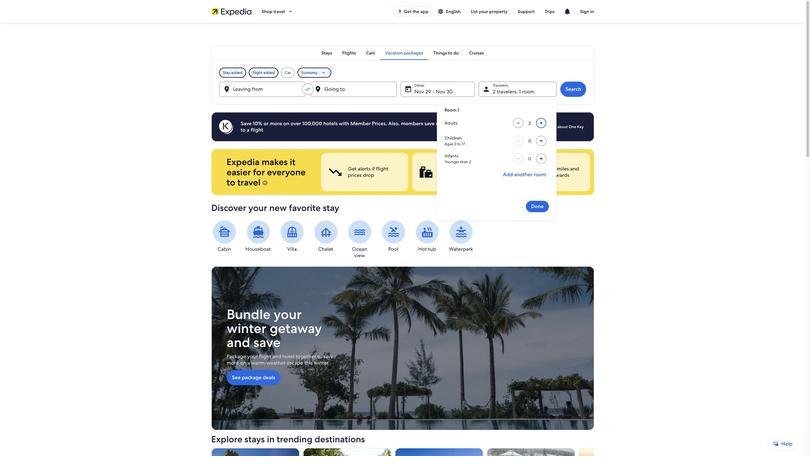 Task type: locate. For each thing, give the bounding box(es) containing it.
0 vertical spatial travel
[[274, 9, 285, 14]]

waterpark
[[449, 246, 473, 253]]

1 horizontal spatial added
[[264, 70, 275, 75]]

room inside button
[[534, 171, 547, 178]]

your inside list your property link
[[479, 9, 489, 14]]

save down "younger"
[[439, 172, 449, 179]]

1 horizontal spatial 1
[[519, 88, 521, 95]]

prices.
[[372, 120, 387, 127]]

trailing image
[[288, 9, 293, 14]]

in right sign
[[591, 9, 594, 14]]

key right earn
[[541, 172, 550, 179]]

save left up
[[425, 120, 435, 127]]

save 10% or more on over 100,000 hotels with member prices. also, members save up to 30% when you add a hotel to a flight
[[241, 120, 512, 133]]

tab list
[[211, 46, 594, 60]]

1 vertical spatial in
[[267, 434, 275, 446]]

1 vertical spatial bundle
[[227, 306, 271, 324]]

hotel right +
[[475, 166, 487, 172]]

flight inside save 10% or more on over 100,000 hotels with member prices. also, members save up to 30% when you add a hotel to a flight
[[251, 127, 263, 133]]

1 horizontal spatial get
[[404, 9, 412, 14]]

1 horizontal spatial and
[[272, 354, 281, 360]]

1 vertical spatial and
[[227, 334, 250, 352]]

on left over
[[283, 120, 290, 127]]

and inside earn airline miles and one key rewards
[[570, 166, 579, 172]]

on inside bundle your winter getaway and save package your flight and hotel together to save more on a warm-weather escape this winter.
[[240, 360, 246, 367]]

1 inside dropdown button
[[519, 88, 521, 95]]

0 vertical spatial one
[[569, 124, 577, 130]]

over
[[291, 120, 301, 127]]

save inside bundle flight + hotel to save
[[439, 172, 449, 179]]

castello di amorosa showing a church or cathedral, wildflowers and heritage elements image
[[211, 449, 300, 457]]

hotel inside bundle flight + hotel to save
[[475, 166, 487, 172]]

in inside "dropdown button"
[[591, 9, 594, 14]]

save right this
[[323, 354, 334, 360]]

infants younger than 2
[[445, 153, 471, 165]]

0 vertical spatial and
[[570, 166, 579, 172]]

2 out of 3 element
[[412, 153, 500, 191]]

a left warm-
[[247, 360, 250, 367]]

easier
[[227, 167, 251, 178]]

more inside bundle your winter getaway and save package your flight and hotel together to save more on a warm-weather escape this winter.
[[227, 360, 239, 367]]

-
[[433, 88, 435, 95]]

nov left 29
[[415, 88, 424, 95]]

0 horizontal spatial one
[[530, 172, 540, 179]]

flight inside get alerts if flight prices drop
[[376, 166, 388, 172]]

to down expedia
[[227, 177, 235, 188]]

with
[[339, 120, 349, 127]]

travel left trailing "image"
[[274, 9, 285, 14]]

0 horizontal spatial in
[[267, 434, 275, 446]]

added
[[231, 70, 243, 75], [264, 70, 275, 75]]

get the app
[[404, 9, 429, 14]]

pool
[[389, 246, 399, 253]]

ages
[[445, 142, 454, 147]]

get inside get alerts if flight prices drop
[[348, 166, 357, 172]]

about
[[558, 124, 568, 130]]

get right the download the app button icon
[[404, 9, 412, 14]]

2 left travelers,
[[493, 88, 496, 95]]

save up warm-
[[253, 334, 281, 352]]

0 vertical spatial get
[[404, 9, 412, 14]]

1 horizontal spatial hotel
[[475, 166, 487, 172]]

and right miles
[[570, 166, 579, 172]]

drop
[[363, 172, 374, 179]]

pool button
[[381, 221, 407, 253]]

1 vertical spatial room
[[534, 171, 547, 178]]

for
[[253, 167, 265, 178]]

download the app button image
[[398, 9, 403, 14]]

0 horizontal spatial 2
[[455, 142, 457, 147]]

2 right ages
[[455, 142, 457, 147]]

0 horizontal spatial key
[[541, 172, 550, 179]]

hot
[[419, 246, 427, 253]]

1 horizontal spatial in
[[591, 9, 594, 14]]

english button
[[433, 6, 466, 17]]

more
[[270, 120, 282, 127], [227, 360, 239, 367]]

travel
[[274, 9, 285, 14], [238, 177, 261, 188]]

economy
[[302, 70, 318, 75]]

things
[[434, 50, 447, 56]]

1 horizontal spatial key
[[578, 124, 584, 130]]

vacation
[[385, 50, 403, 56]]

to inside tab list
[[448, 50, 453, 56]]

1 horizontal spatial bundle
[[439, 166, 456, 172]]

1 added from the left
[[231, 70, 243, 75]]

flight down than
[[457, 166, 469, 172]]

1 vertical spatial more
[[227, 360, 239, 367]]

0 horizontal spatial more
[[227, 360, 239, 367]]

car
[[285, 70, 291, 75]]

this
[[304, 360, 313, 367]]

deals
[[263, 375, 275, 381]]

members
[[401, 120, 423, 127]]

a left 10%
[[247, 127, 250, 133]]

1 right travelers,
[[519, 88, 521, 95]]

miles
[[557, 166, 569, 172]]

bundle for flight
[[439, 166, 456, 172]]

0 horizontal spatial nov
[[415, 88, 424, 95]]

added right flight at the left top
[[264, 70, 275, 75]]

discover your new favorite stay
[[211, 202, 340, 214]]

to inside bundle flight + hotel to save
[[488, 166, 493, 172]]

hotel left together
[[282, 354, 294, 360]]

0 vertical spatial bundle
[[439, 166, 456, 172]]

truckee showing snow, a river or creek and a small town or village image
[[487, 449, 575, 457]]

to
[[448, 50, 453, 56], [444, 120, 449, 127], [241, 127, 246, 133], [458, 142, 461, 147], [488, 166, 493, 172], [227, 177, 235, 188], [317, 354, 322, 360]]

get left the alerts
[[348, 166, 357, 172]]

1 horizontal spatial 2
[[469, 160, 471, 165]]

0 horizontal spatial get
[[348, 166, 357, 172]]

1 horizontal spatial on
[[283, 120, 290, 127]]

room
[[445, 107, 457, 113]]

more up see
[[227, 360, 239, 367]]

sign in button
[[575, 4, 600, 19]]

0 vertical spatial more
[[270, 120, 282, 127]]

favorite
[[289, 202, 321, 214]]

bundle inside bundle your winter getaway and save package your flight and hotel together to save more on a warm-weather escape this winter.
[[227, 306, 271, 324]]

0 vertical spatial on
[[283, 120, 290, 127]]

to right this
[[317, 354, 322, 360]]

0 vertical spatial key
[[578, 124, 584, 130]]

english
[[446, 9, 461, 14]]

2 vertical spatial 2
[[469, 160, 471, 165]]

tab list containing stays
[[211, 46, 594, 60]]

1 vertical spatial 2
[[455, 142, 457, 147]]

2 horizontal spatial hotel
[[500, 120, 512, 127]]

travel left xsmall 'icon'
[[238, 177, 261, 188]]

1 horizontal spatial nov
[[436, 88, 446, 95]]

2 right than
[[469, 160, 471, 165]]

makes
[[262, 156, 288, 168]]

infants
[[445, 153, 459, 159]]

hot tub button
[[414, 221, 441, 253]]

key right about
[[578, 124, 584, 130]]

to left 17
[[458, 142, 461, 147]]

also,
[[389, 120, 400, 127]]

0 horizontal spatial travel
[[238, 177, 261, 188]]

cabin
[[218, 246, 231, 253]]

more inside save 10% or more on over 100,000 hotels with member prices. also, members save up to 30% when you add a hotel to a flight
[[270, 120, 282, 127]]

earn airline miles and one key rewards
[[530, 166, 579, 179]]

sign in
[[580, 9, 594, 14]]

a inside bundle your winter getaway and save package your flight and hotel together to save more on a warm-weather escape this winter.
[[247, 360, 250, 367]]

1 vertical spatial on
[[240, 360, 246, 367]]

1 vertical spatial 1
[[458, 107, 459, 113]]

100,000
[[302, 120, 322, 127]]

villa button
[[279, 221, 305, 253]]

travel inside dropdown button
[[274, 9, 285, 14]]

flight up deals
[[259, 354, 271, 360]]

flight inside bundle flight + hotel to save
[[457, 166, 469, 172]]

more right the or
[[270, 120, 282, 127]]

in inside main content
[[267, 434, 275, 446]]

earn
[[530, 166, 540, 172]]

added right stay
[[231, 70, 243, 75]]

see
[[232, 375, 241, 381]]

explore stays in trending destinations
[[211, 434, 365, 446]]

to right up
[[444, 120, 449, 127]]

1 horizontal spatial one
[[569, 124, 577, 130]]

1 vertical spatial get
[[348, 166, 357, 172]]

0 vertical spatial 2
[[493, 88, 496, 95]]

to right +
[[488, 166, 493, 172]]

winter
[[227, 320, 267, 338]]

2 vertical spatial hotel
[[282, 354, 294, 360]]

flight right "if"
[[376, 166, 388, 172]]

hotel right 'add'
[[500, 120, 512, 127]]

0 horizontal spatial 1
[[458, 107, 459, 113]]

get the app link
[[394, 6, 433, 17]]

do
[[454, 50, 459, 56]]

added for stay added
[[231, 70, 243, 75]]

flight inside bundle your winter getaway and save package your flight and hotel together to save more on a warm-weather escape this winter.
[[259, 354, 271, 360]]

your for bundle
[[274, 306, 302, 324]]

2 added from the left
[[264, 70, 275, 75]]

2 horizontal spatial 2
[[493, 88, 496, 95]]

to left do
[[448, 50, 453, 56]]

1 vertical spatial hotel
[[475, 166, 487, 172]]

travel inside expedia makes it easier for everyone to travel
[[238, 177, 261, 188]]

0 horizontal spatial hotel
[[282, 354, 294, 360]]

bundle inside bundle flight + hotel to save
[[439, 166, 456, 172]]

your for list
[[479, 9, 489, 14]]

vacation packages
[[385, 50, 423, 56]]

it
[[290, 156, 296, 168]]

0 vertical spatial in
[[591, 9, 594, 14]]

room inside dropdown button
[[522, 88, 535, 95]]

airline
[[542, 166, 556, 172]]

0 vertical spatial hotel
[[500, 120, 512, 127]]

1 horizontal spatial more
[[270, 120, 282, 127]]

get for get alerts if flight prices drop
[[348, 166, 357, 172]]

1 right the room
[[458, 107, 459, 113]]

see package deals
[[232, 375, 275, 381]]

2 inside dropdown button
[[493, 88, 496, 95]]

prices
[[348, 172, 362, 179]]

shop
[[262, 9, 273, 14]]

0 horizontal spatial bundle
[[227, 306, 271, 324]]

adults
[[445, 120, 458, 126]]

support link
[[513, 6, 540, 17]]

0 vertical spatial room
[[522, 88, 535, 95]]

save
[[241, 120, 252, 127]]

nov right -
[[436, 88, 446, 95]]

2 horizontal spatial and
[[570, 166, 579, 172]]

1 horizontal spatial travel
[[274, 9, 285, 14]]

on left warm-
[[240, 360, 246, 367]]

0 horizontal spatial added
[[231, 70, 243, 75]]

0 horizontal spatial and
[[227, 334, 250, 352]]

and right warm-
[[272, 354, 281, 360]]

stays
[[245, 434, 265, 446]]

younger
[[445, 160, 460, 165]]

fairfield which includes a house image
[[303, 449, 391, 457]]

discover
[[211, 202, 247, 214]]

xsmall image
[[263, 181, 268, 186]]

things to do
[[434, 50, 459, 56]]

2 nov from the left
[[436, 88, 446, 95]]

add another room button
[[501, 169, 549, 181]]

0 horizontal spatial on
[[240, 360, 246, 367]]

economy button
[[298, 68, 332, 78]]

1 vertical spatial key
[[541, 172, 550, 179]]

nov
[[415, 88, 424, 95], [436, 88, 446, 95]]

flight left the or
[[251, 127, 263, 133]]

1 vertical spatial travel
[[238, 177, 261, 188]]

in right stays
[[267, 434, 275, 446]]

shop travel button
[[257, 4, 299, 19]]

0 vertical spatial 1
[[519, 88, 521, 95]]

1 vertical spatial one
[[530, 172, 540, 179]]

save
[[425, 120, 435, 127], [439, 172, 449, 179], [253, 334, 281, 352], [323, 354, 334, 360]]

getaway
[[270, 320, 322, 338]]

flight
[[251, 127, 263, 133], [376, 166, 388, 172], [457, 166, 469, 172], [259, 354, 271, 360]]

17
[[462, 142, 465, 147]]

and up "package"
[[227, 334, 250, 352]]



Task type: describe. For each thing, give the bounding box(es) containing it.
member
[[351, 120, 371, 127]]

trips link
[[540, 6, 560, 17]]

villa
[[287, 246, 297, 253]]

1 nov from the left
[[415, 88, 424, 95]]

tab list inside bundle your winter getaway and save main content
[[211, 46, 594, 60]]

flight
[[253, 70, 263, 75]]

bundle flight + hotel to save
[[439, 166, 493, 179]]

your for discover
[[249, 202, 267, 214]]

alerts
[[358, 166, 371, 172]]

hot tub
[[419, 246, 436, 253]]

list your property link
[[466, 6, 513, 17]]

shop travel
[[262, 9, 285, 14]]

destinations
[[315, 434, 365, 446]]

ocean view button
[[347, 221, 373, 259]]

30
[[447, 88, 453, 95]]

communication center icon image
[[564, 8, 572, 15]]

a right 'add'
[[496, 120, 499, 127]]

vacation packages link
[[380, 46, 429, 60]]

on inside save 10% or more on over 100,000 hotels with member prices. also, members save up to 30% when you add a hotel to a flight
[[283, 120, 290, 127]]

up
[[436, 120, 442, 127]]

+
[[470, 166, 473, 172]]

done button
[[526, 201, 549, 213]]

app
[[421, 9, 429, 14]]

another
[[514, 171, 533, 178]]

chalet button
[[313, 221, 339, 253]]

29
[[426, 88, 431, 95]]

get alerts if flight prices drop
[[348, 166, 388, 179]]

learn about one key link
[[545, 122, 587, 132]]

flights link
[[337, 46, 361, 60]]

add
[[503, 171, 513, 178]]

30%
[[450, 120, 460, 127]]

nov 29 - nov 30
[[415, 88, 453, 95]]

stay added
[[223, 70, 243, 75]]

everyone
[[267, 167, 306, 178]]

ocean
[[352, 246, 367, 253]]

room 1
[[445, 107, 459, 113]]

2 inside 'infants younger than 2'
[[469, 160, 471, 165]]

stay
[[223, 70, 230, 75]]

travelers,
[[497, 88, 518, 95]]

bundle for your
[[227, 306, 271, 324]]

to inside bundle your winter getaway and save package your flight and hotel together to save more on a warm-weather escape this winter.
[[317, 354, 322, 360]]

cruises
[[469, 50, 484, 56]]

things to do link
[[429, 46, 464, 60]]

houseboat button
[[245, 221, 271, 253]]

small image
[[438, 9, 444, 14]]

list your property
[[471, 9, 508, 14]]

stays link
[[317, 46, 337, 60]]

together
[[296, 354, 316, 360]]

cruises link
[[464, 46, 489, 60]]

expedia logo image
[[211, 7, 252, 16]]

learn about one key
[[547, 124, 584, 130]]

packages
[[404, 50, 423, 56]]

one inside earn airline miles and one key rewards
[[530, 172, 540, 179]]

stays
[[322, 50, 332, 56]]

or
[[264, 120, 269, 127]]

escape
[[287, 360, 303, 367]]

sign
[[580, 9, 590, 14]]

add another room
[[503, 171, 547, 178]]

winter.
[[314, 360, 330, 367]]

2 inside "children ages 2 to 17"
[[455, 142, 457, 147]]

hotels
[[324, 120, 338, 127]]

cars link
[[361, 46, 380, 60]]

if
[[372, 166, 375, 172]]

list
[[471, 9, 478, 14]]

travel sale activities deals image
[[211, 267, 594, 431]]

package
[[227, 354, 246, 360]]

2 travelers, 1 room button
[[479, 82, 557, 97]]

bundle your winter getaway and save package your flight and hotel together to save more on a warm-weather escape this winter.
[[227, 306, 334, 367]]

package
[[242, 375, 262, 381]]

search button
[[561, 82, 587, 97]]

3 out of 3 element
[[503, 153, 591, 191]]

swap origin and destination values image
[[305, 86, 311, 92]]

you
[[476, 120, 485, 127]]

10%
[[253, 120, 262, 127]]

children
[[445, 135, 462, 141]]

to left 10%
[[241, 127, 246, 133]]

than
[[461, 160, 468, 165]]

expedia
[[227, 156, 260, 168]]

to inside "children ages 2 to 17"
[[458, 142, 461, 147]]

added for flight added
[[264, 70, 275, 75]]

key inside earn airline miles and one key rewards
[[541, 172, 550, 179]]

get for get the app
[[404, 9, 412, 14]]

hotel inside bundle your winter getaway and save package your flight and hotel together to save more on a warm-weather escape this winter.
[[282, 354, 294, 360]]

weather
[[267, 360, 286, 367]]

hotel inside save 10% or more on over 100,000 hotels with member prices. also, members save up to 30% when you add a hotel to a flight
[[500, 120, 512, 127]]

nov 29 - nov 30 button
[[401, 82, 475, 97]]

done
[[532, 203, 544, 210]]

2 vertical spatial and
[[272, 354, 281, 360]]

1 out of 3 element
[[321, 153, 408, 191]]

trending
[[277, 434, 313, 446]]

flight added
[[253, 70, 275, 75]]

waterpark button
[[448, 221, 474, 253]]

cabin button
[[211, 221, 238, 253]]

the
[[413, 9, 420, 14]]

to inside expedia makes it easier for everyone to travel
[[227, 177, 235, 188]]

cars
[[366, 50, 375, 56]]

save inside save 10% or more on over 100,000 hotels with member prices. also, members save up to 30% when you add a hotel to a flight
[[425, 120, 435, 127]]

new
[[269, 202, 287, 214]]

bundle your winter getaway and save main content
[[0, 23, 806, 457]]



Task type: vqa. For each thing, say whether or not it's contained in the screenshot.
travel
yes



